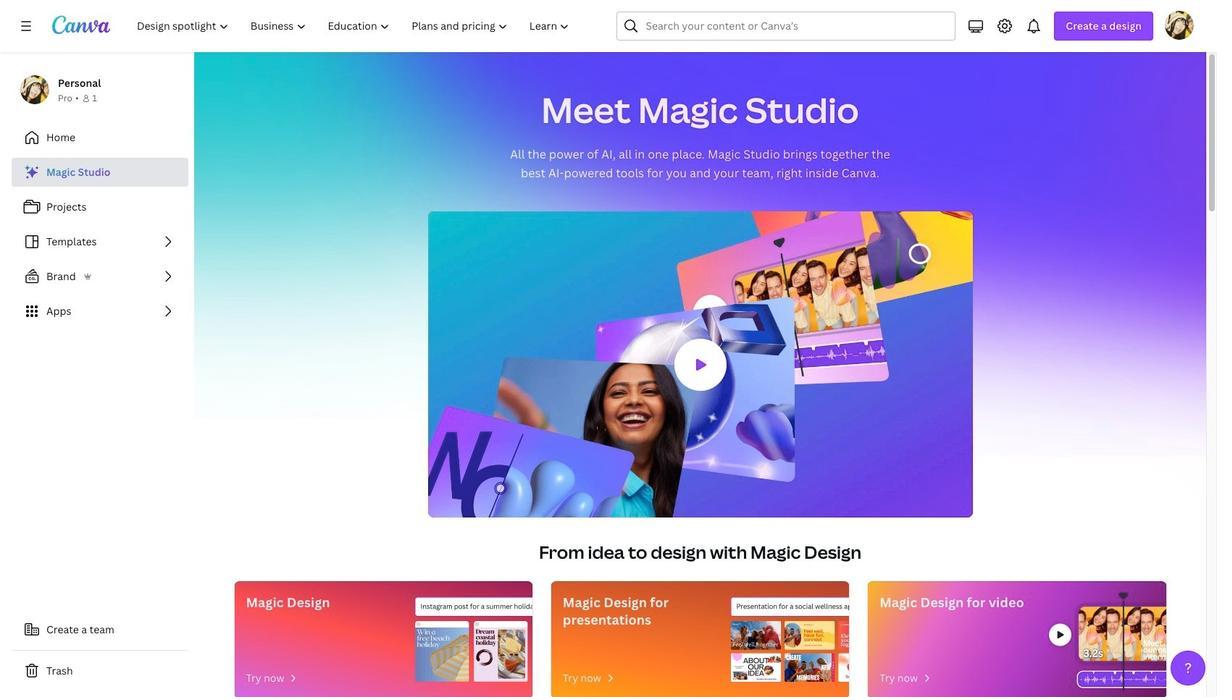 Task type: vqa. For each thing, say whether or not it's contained in the screenshot.
Search search box
yes



Task type: describe. For each thing, give the bounding box(es) containing it.
stephanie aranda image
[[1165, 11, 1194, 40]]

Search search field
[[646, 12, 927, 40]]



Task type: locate. For each thing, give the bounding box(es) containing it.
None search field
[[617, 12, 956, 41]]

list
[[12, 158, 188, 326]]

top level navigation element
[[128, 12, 582, 41]]



